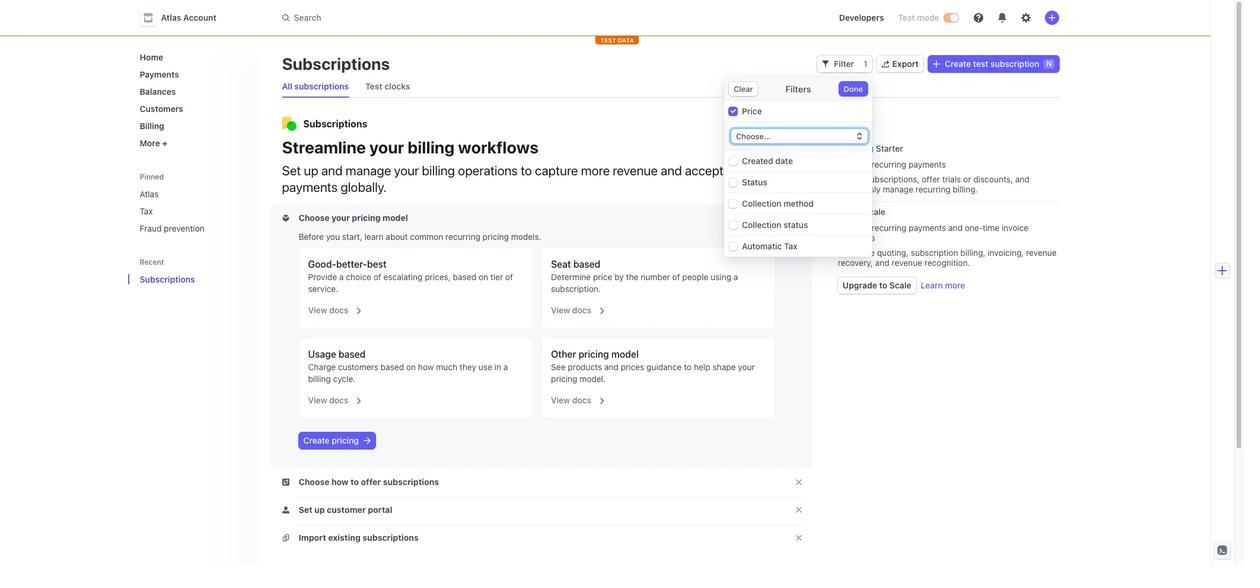 Task type: locate. For each thing, give the bounding box(es) containing it.
tab list
[[277, 76, 1059, 98]]

tax up fraud
[[140, 206, 153, 217]]

docs down the model.
[[572, 396, 591, 406]]

up left customer
[[315, 505, 325, 516]]

on inside billing scale 0.8% on recurring payments and one-time invoice payments automate quoting, subscription billing, invoicing, revenue recovery, and revenue recognition.
[[860, 223, 870, 233]]

1 vertical spatial offer
[[361, 478, 381, 488]]

view down see
[[551, 396, 570, 406]]

2 choose from the top
[[299, 478, 330, 488]]

0 horizontal spatial a
[[339, 272, 344, 282]]

test left mode
[[899, 12, 915, 23]]

billing for billing scale 0.8% on recurring payments and one-time invoice payments automate quoting, subscription billing, invoicing, revenue recovery, and revenue recognition.
[[838, 207, 862, 217]]

0 horizontal spatial how
[[332, 478, 349, 488]]

pricing up learn
[[352, 213, 381, 223]]

subscription.
[[551, 284, 601, 294]]

1 vertical spatial subscriptions
[[383, 478, 439, 488]]

atlas for atlas account
[[161, 12, 181, 23]]

view docs button down the service.
[[301, 298, 363, 319]]

scale
[[864, 207, 886, 217], [890, 281, 912, 291]]

choose how to offer subscriptions
[[299, 478, 439, 488]]

upgrade
[[843, 281, 877, 291]]

2 vertical spatial create
[[303, 436, 330, 446]]

billing inside usage based charge customers based on how much they use in a billing cycle.
[[308, 374, 331, 384]]

set up import
[[299, 505, 312, 516]]

subscription up learn
[[911, 248, 958, 258]]

on inside good-better-best provide a choice of escalating prices, based on tier of service.
[[479, 272, 488, 282]]

choice
[[346, 272, 371, 282]]

a
[[339, 272, 344, 282], [734, 272, 738, 282], [504, 362, 508, 373]]

set
[[282, 163, 301, 179], [299, 505, 312, 516]]

svg image inside choose how to offer subscriptions dropdown button
[[282, 479, 289, 487]]

svg image inside choose your pricing model dropdown button
[[282, 215, 289, 222]]

of inside seat based determine price by the number of people using a subscription.
[[673, 272, 680, 282]]

atlas inside pinned element
[[140, 189, 159, 199]]

docs down the service.
[[329, 306, 348, 316]]

0 vertical spatial test
[[899, 12, 915, 23]]

svg image inside create pricing 'link'
[[364, 438, 371, 445]]

manage inside the 0.5% on recurring payments create subscriptions, offer trials or discounts, and effortlessly manage recurring billing.
[[883, 185, 914, 195]]

1 horizontal spatial svg image
[[364, 438, 371, 445]]

better-
[[336, 259, 367, 270]]

set inside streamline your billing workflows set up and manage your billing operations to capture more revenue and accept recurring payments globally.
[[282, 163, 301, 179]]

choose your pricing model button
[[282, 212, 410, 224]]

Search text field
[[275, 7, 610, 29]]

more
[[140, 138, 160, 148]]

up inside dropdown button
[[315, 505, 325, 516]]

1 vertical spatial up
[[315, 505, 325, 516]]

of left people on the right top
[[673, 272, 680, 282]]

1 horizontal spatial of
[[505, 272, 513, 282]]

0 horizontal spatial create
[[303, 436, 330, 446]]

collection up automatic
[[742, 220, 782, 230]]

model up about
[[383, 213, 408, 223]]

1 choose from the top
[[299, 213, 330, 223]]

recurring up "quoting,"
[[872, 223, 907, 233]]

view docs button
[[301, 298, 363, 319], [544, 298, 606, 319], [301, 388, 363, 409], [544, 388, 606, 409]]

how inside usage based charge customers based on how much they use in a billing cycle.
[[418, 362, 434, 373]]

cycle.
[[333, 374, 356, 384]]

set down the streamline
[[282, 163, 301, 179]]

a right in
[[504, 362, 508, 373]]

of right tier
[[505, 272, 513, 282]]

pricing inside dropdown button
[[352, 213, 381, 223]]

on
[[860, 160, 870, 170], [860, 223, 870, 233], [479, 272, 488, 282], [406, 362, 416, 373]]

view docs down 'cycle.'
[[308, 396, 348, 406]]

tax link
[[135, 202, 249, 221]]

see
[[551, 362, 566, 373]]

import existing subscriptions
[[299, 533, 419, 543]]

1 horizontal spatial tax
[[784, 241, 798, 252]]

pricing up products
[[579, 349, 609, 360]]

learn more
[[921, 281, 965, 291]]

best
[[367, 259, 387, 270]]

up
[[304, 163, 318, 179], [315, 505, 325, 516]]

view docs for good-
[[308, 306, 348, 316]]

offer left trials
[[922, 174, 940, 185]]

1 vertical spatial manage
[[883, 185, 914, 195]]

billing up '0.5%'
[[850, 144, 874, 154]]

0 vertical spatial subscriptions
[[282, 54, 390, 74]]

billing
[[140, 121, 164, 131], [850, 144, 874, 154], [838, 207, 862, 217]]

and left accept
[[661, 163, 682, 179]]

payments link
[[135, 65, 249, 84]]

revenue inside streamline your billing workflows set up and manage your billing operations to capture more revenue and accept recurring payments globally.
[[613, 163, 658, 179]]

payments inside the 0.5% on recurring payments create subscriptions, offer trials or discounts, and effortlessly manage recurring billing.
[[909, 160, 946, 170]]

0 horizontal spatial offer
[[361, 478, 381, 488]]

1 horizontal spatial test
[[899, 12, 915, 23]]

subscriptions down portal
[[363, 533, 419, 543]]

how up the set up customer portal dropdown button
[[332, 478, 349, 488]]

view for good-better-best
[[308, 306, 327, 316]]

choose up the set up customer portal dropdown button
[[299, 478, 330, 488]]

payments up recognition.
[[909, 223, 946, 233]]

manage inside streamline your billing workflows set up and manage your billing operations to capture more revenue and accept recurring payments globally.
[[346, 163, 391, 179]]

0 horizontal spatial more
[[581, 163, 610, 179]]

view
[[308, 306, 327, 316], [551, 306, 570, 316], [308, 396, 327, 406], [551, 396, 570, 406]]

view down subscription.
[[551, 306, 570, 316]]

svg image inside the set up customer portal dropdown button
[[282, 507, 289, 514]]

0 vertical spatial svg image
[[933, 61, 940, 68]]

view docs down the service.
[[308, 306, 348, 316]]

create inside the 0.5% on recurring payments create subscriptions, offer trials or discounts, and effortlessly manage recurring billing.
[[838, 174, 864, 185]]

atlas account
[[161, 12, 216, 23]]

view docs button down the model.
[[544, 388, 606, 409]]

docs for best
[[329, 306, 348, 316]]

collection down status
[[742, 199, 782, 209]]

create pricing
[[303, 436, 359, 446]]

0 vertical spatial offer
[[922, 174, 940, 185]]

pricing left models. at the left top of page
[[483, 232, 509, 242]]

on right 0.8%
[[860, 223, 870, 233]]

0 horizontal spatial tax
[[140, 206, 153, 217]]

view docs for other
[[551, 396, 591, 406]]

price
[[593, 272, 613, 282]]

and right discounts,
[[1016, 174, 1030, 185]]

create test subscription
[[945, 59, 1040, 69]]

more right capture
[[581, 163, 610, 179]]

1 horizontal spatial a
[[504, 362, 508, 373]]

view down the service.
[[308, 306, 327, 316]]

a right using
[[734, 272, 738, 282]]

1 horizontal spatial model
[[612, 349, 639, 360]]

subscriptions up all subscriptions
[[282, 54, 390, 74]]

n
[[1047, 59, 1052, 68]]

data
[[618, 37, 634, 44]]

based right prices,
[[453, 272, 476, 282]]

1 horizontal spatial create
[[838, 174, 864, 185]]

2 vertical spatial svg image
[[282, 507, 289, 514]]

1 horizontal spatial subscription
[[991, 59, 1040, 69]]

1 vertical spatial how
[[332, 478, 349, 488]]

1 vertical spatial scale
[[890, 281, 912, 291]]

subscriptions right all
[[294, 81, 349, 91]]

0.5% on recurring payments create subscriptions, offer trials or discounts, and effortlessly manage recurring billing.
[[838, 160, 1030, 195]]

model.
[[580, 374, 606, 384]]

subscriptions up portal
[[383, 478, 439, 488]]

model up prices
[[612, 349, 639, 360]]

0 horizontal spatial of
[[374, 272, 381, 282]]

manage up globally.
[[346, 163, 391, 179]]

0 horizontal spatial test
[[365, 81, 382, 91]]

2 vertical spatial billing
[[308, 374, 331, 384]]

atlas inside button
[[161, 12, 181, 23]]

tax inside pinned element
[[140, 206, 153, 217]]

atlas account button
[[140, 9, 228, 26]]

1 of from the left
[[374, 272, 381, 282]]

0 vertical spatial more
[[581, 163, 610, 179]]

view docs button down subscription.
[[544, 298, 606, 319]]

view docs button for other
[[544, 388, 606, 409]]

a down better-
[[339, 272, 344, 282]]

payments down the streamline
[[282, 180, 338, 195]]

atlas down pinned
[[140, 189, 159, 199]]

clocks
[[385, 81, 410, 91]]

billing inside 'link'
[[140, 121, 164, 131]]

0 vertical spatial create
[[945, 59, 971, 69]]

1 vertical spatial tax
[[784, 241, 798, 252]]

0 vertical spatial model
[[383, 213, 408, 223]]

recent navigation links element
[[128, 253, 258, 290]]

view docs button for usage
[[301, 388, 363, 409]]

billing up 0.8%
[[838, 207, 862, 217]]

1 vertical spatial atlas
[[140, 189, 159, 199]]

1 vertical spatial test
[[365, 81, 382, 91]]

pinned element
[[135, 185, 249, 238]]

status
[[784, 220, 808, 230]]

atlas left the account
[[161, 12, 181, 23]]

2 horizontal spatial of
[[673, 272, 680, 282]]

1 vertical spatial subscription
[[911, 248, 958, 258]]

to up customer
[[351, 478, 359, 488]]

1 collection from the top
[[742, 199, 782, 209]]

how left much
[[418, 362, 434, 373]]

0 vertical spatial manage
[[346, 163, 391, 179]]

model inside other pricing model see products and prices guidance to help shape your pricing model.
[[612, 349, 639, 360]]

to
[[521, 163, 532, 179], [880, 281, 888, 291], [684, 362, 692, 373], [351, 478, 359, 488]]

settings image
[[1021, 13, 1031, 23]]

1 horizontal spatial offer
[[922, 174, 940, 185]]

set up customer portal
[[299, 505, 392, 516]]

1 vertical spatial collection
[[742, 220, 782, 230]]

learn
[[921, 281, 943, 291]]

2 vertical spatial subscriptions
[[140, 275, 195, 285]]

based up the price
[[574, 259, 601, 270]]

svg image inside import existing subscriptions dropdown button
[[282, 535, 289, 542]]

test
[[600, 37, 616, 44]]

test data
[[600, 37, 634, 44]]

2 horizontal spatial a
[[734, 272, 738, 282]]

3 of from the left
[[673, 272, 680, 282]]

and left prices
[[605, 362, 619, 373]]

docs down subscription.
[[572, 306, 591, 316]]

subscription right test on the right top of page
[[991, 59, 1040, 69]]

of down best
[[374, 272, 381, 282]]

1 horizontal spatial how
[[418, 362, 434, 373]]

choose… button
[[731, 129, 868, 144]]

create
[[945, 59, 971, 69], [838, 174, 864, 185], [303, 436, 330, 446]]

subscription inside billing scale 0.8% on recurring payments and one-time invoice payments automate quoting, subscription billing, invoicing, revenue recovery, and revenue recognition.
[[911, 248, 958, 258]]

svg image
[[933, 61, 940, 68], [364, 438, 371, 445], [282, 507, 289, 514]]

method
[[784, 199, 814, 209]]

1 vertical spatial billing
[[850, 144, 874, 154]]

charge
[[308, 362, 336, 373]]

scale left learn
[[890, 281, 912, 291]]

based
[[574, 259, 601, 270], [453, 272, 476, 282], [339, 349, 366, 360], [381, 362, 404, 373]]

or
[[964, 174, 971, 185]]

more
[[581, 163, 610, 179], [945, 281, 965, 291]]

view docs for usage
[[308, 396, 348, 406]]

0 horizontal spatial scale
[[864, 207, 886, 217]]

on right '0.5%'
[[860, 160, 870, 170]]

1 horizontal spatial scale
[[890, 281, 912, 291]]

based inside seat based determine price by the number of people using a subscription.
[[574, 259, 601, 270]]

view docs down subscription.
[[551, 306, 591, 316]]

0.5%
[[838, 160, 858, 170]]

0.8%
[[838, 223, 858, 233]]

offer
[[922, 174, 940, 185], [361, 478, 381, 488]]

1 vertical spatial create
[[838, 174, 864, 185]]

1 vertical spatial svg image
[[364, 438, 371, 445]]

offer up portal
[[361, 478, 381, 488]]

1 horizontal spatial manage
[[883, 185, 914, 195]]

billing scale 0.8% on recurring payments and one-time invoice payments automate quoting, subscription billing, invoicing, revenue recovery, and revenue recognition.
[[838, 207, 1057, 268]]

choose…
[[736, 132, 771, 141]]

on left tier
[[479, 272, 488, 282]]

0 vertical spatial how
[[418, 362, 434, 373]]

scale inside button
[[890, 281, 912, 291]]

0 vertical spatial subscription
[[991, 59, 1040, 69]]

subscriptions up the streamline
[[303, 119, 367, 129]]

how inside choose how to offer subscriptions dropdown button
[[332, 478, 349, 488]]

0 horizontal spatial subscription
[[911, 248, 958, 258]]

to right upgrade
[[880, 281, 888, 291]]

choose
[[299, 213, 330, 223], [299, 478, 330, 488]]

2 collection from the top
[[742, 220, 782, 230]]

billing up 'more +'
[[140, 121, 164, 131]]

atlas for atlas
[[140, 189, 159, 199]]

subscriptions
[[282, 54, 390, 74], [303, 119, 367, 129], [140, 275, 195, 285]]

0 horizontal spatial model
[[383, 213, 408, 223]]

2 vertical spatial billing
[[838, 207, 862, 217]]

number
[[641, 272, 670, 282]]

on left much
[[406, 362, 416, 373]]

choose up before
[[299, 213, 330, 223]]

by
[[615, 272, 624, 282]]

the
[[626, 272, 639, 282]]

0 vertical spatial up
[[304, 163, 318, 179]]

view down charge on the left bottom of the page
[[308, 396, 327, 406]]

on inside the 0.5% on recurring payments create subscriptions, offer trials or discounts, and effortlessly manage recurring billing.
[[860, 160, 870, 170]]

accept
[[685, 163, 724, 179]]

recurring inside billing scale 0.8% on recurring payments and one-time invoice payments automate quoting, subscription billing, invoicing, revenue recovery, and revenue recognition.
[[872, 223, 907, 233]]

test for test mode
[[899, 12, 915, 23]]

0 vertical spatial billing
[[408, 138, 455, 157]]

on inside usage based charge customers based on how much they use in a billing cycle.
[[406, 362, 416, 373]]

0 horizontal spatial svg image
[[282, 507, 289, 514]]

created
[[742, 156, 773, 166]]

2 vertical spatial subscriptions
[[363, 533, 419, 543]]

balances link
[[135, 82, 249, 101]]

0 vertical spatial set
[[282, 163, 301, 179]]

svg image
[[822, 61, 830, 68], [282, 215, 289, 222], [282, 479, 289, 487], [282, 535, 289, 542]]

to left capture
[[521, 163, 532, 179]]

products
[[568, 362, 602, 373]]

billing inside billing scale 0.8% on recurring payments and one-time invoice payments automate quoting, subscription billing, invoicing, revenue recovery, and revenue recognition.
[[838, 207, 862, 217]]

view docs down the model.
[[551, 396, 591, 406]]

0 horizontal spatial manage
[[346, 163, 391, 179]]

recurring down 'choose…' on the top
[[727, 163, 778, 179]]

0 vertical spatial atlas
[[161, 12, 181, 23]]

manage right effortlessly
[[883, 185, 914, 195]]

0 horizontal spatial revenue
[[613, 163, 658, 179]]

existing
[[328, 533, 361, 543]]

0 vertical spatial billing
[[140, 121, 164, 131]]

0 vertical spatial subscriptions
[[294, 81, 349, 91]]

0 vertical spatial scale
[[864, 207, 886, 217]]

test left clocks
[[365, 81, 382, 91]]

payments up trials
[[909, 160, 946, 170]]

much
[[436, 362, 457, 373]]

portal
[[368, 505, 392, 516]]

you
[[326, 232, 340, 242]]

and down the streamline
[[321, 163, 343, 179]]

good-
[[308, 259, 336, 270]]

0 vertical spatial tax
[[140, 206, 153, 217]]

up down the streamline
[[304, 163, 318, 179]]

offer inside dropdown button
[[361, 478, 381, 488]]

0 vertical spatial choose
[[299, 213, 330, 223]]

1 horizontal spatial more
[[945, 281, 965, 291]]

pin to navigation image
[[238, 275, 248, 284]]

clear
[[734, 84, 753, 94]]

recurring up subscriptions,
[[872, 160, 907, 170]]

pricing up choose how to offer subscriptions dropdown button
[[332, 436, 359, 446]]

subscriptions down "recent"
[[140, 275, 195, 285]]

tab list containing all subscriptions
[[277, 76, 1059, 98]]

view docs button down 'cycle.'
[[301, 388, 363, 409]]

your inside other pricing model see products and prices guidance to help shape your pricing model.
[[738, 362, 755, 373]]

recurring right common
[[446, 232, 480, 242]]

1 vertical spatial model
[[612, 349, 639, 360]]

tax down status
[[784, 241, 798, 252]]

2 horizontal spatial create
[[945, 59, 971, 69]]

more right learn
[[945, 281, 965, 291]]

1 vertical spatial set
[[299, 505, 312, 516]]

create inside create pricing 'link'
[[303, 436, 330, 446]]

1 vertical spatial choose
[[299, 478, 330, 488]]

subscription
[[991, 59, 1040, 69], [911, 248, 958, 258]]

0 vertical spatial collection
[[742, 199, 782, 209]]

0 horizontal spatial atlas
[[140, 189, 159, 199]]

subscriptions,
[[866, 174, 920, 185]]

docs down 'cycle.'
[[329, 396, 348, 406]]

docs for model
[[572, 396, 591, 406]]

to left the help
[[684, 362, 692, 373]]

1 horizontal spatial atlas
[[161, 12, 181, 23]]

import
[[299, 533, 326, 543]]

1
[[864, 59, 868, 69]]

scale down effortlessly
[[864, 207, 886, 217]]

clear button
[[729, 82, 758, 96]]



Task type: vqa. For each thing, say whether or not it's contained in the screenshot.


Task type: describe. For each thing, give the bounding box(es) containing it.
test for test clocks
[[365, 81, 382, 91]]

recognition.
[[925, 258, 970, 268]]

billing.
[[953, 185, 978, 195]]

they
[[460, 362, 476, 373]]

svg image for set up customer portal
[[282, 507, 289, 514]]

a inside good-better-best provide a choice of escalating prices, based on tier of service.
[[339, 272, 344, 282]]

upgrade to scale
[[843, 281, 912, 291]]

automate
[[838, 248, 875, 258]]

collection status
[[742, 220, 808, 230]]

balances
[[140, 87, 176, 97]]

subscriptions inside subscriptions link
[[140, 275, 195, 285]]

choose how to offer subscriptions button
[[282, 477, 441, 489]]

created date
[[742, 156, 793, 166]]

2 horizontal spatial svg image
[[933, 61, 940, 68]]

collection for collection method
[[742, 199, 782, 209]]

create pricing link
[[299, 433, 376, 450]]

effortlessly
[[838, 185, 881, 195]]

svg image for choose your pricing model
[[282, 215, 289, 222]]

billing link
[[135, 116, 249, 136]]

recent
[[140, 258, 164, 267]]

learn more link
[[921, 280, 965, 292]]

all subscriptions
[[282, 81, 349, 91]]

price
[[742, 106, 762, 116]]

billing,
[[961, 248, 986, 258]]

test clocks
[[365, 81, 410, 91]]

based right customers
[[381, 362, 404, 373]]

pricing inside 'link'
[[332, 436, 359, 446]]

offer inside the 0.5% on recurring payments create subscriptions, offer trials or discounts, and effortlessly manage recurring billing.
[[922, 174, 940, 185]]

pinned navigation links element
[[135, 167, 251, 238]]

pricing down see
[[551, 374, 578, 384]]

view for other pricing model
[[551, 396, 570, 406]]

provide
[[308, 272, 337, 282]]

fraud prevention link
[[135, 219, 249, 238]]

automatic
[[742, 241, 782, 252]]

account
[[183, 12, 216, 23]]

models.
[[511, 232, 541, 242]]

customers link
[[135, 99, 249, 119]]

mode
[[917, 12, 939, 23]]

docs for determine
[[572, 306, 591, 316]]

atlas link
[[135, 185, 249, 204]]

create for create test subscription
[[945, 59, 971, 69]]

recovery,
[[838, 258, 873, 268]]

view docs for seat
[[551, 306, 591, 316]]

1 vertical spatial more
[[945, 281, 965, 291]]

your inside choose your pricing model dropdown button
[[332, 213, 350, 223]]

1 vertical spatial subscriptions
[[303, 119, 367, 129]]

upgrade to scale button
[[838, 278, 916, 294]]

using
[[711, 272, 732, 282]]

usage
[[308, 349, 336, 360]]

automatic tax
[[742, 241, 798, 252]]

choose for choose your pricing model
[[299, 213, 330, 223]]

discounts,
[[974, 174, 1013, 185]]

view docs button for good-
[[301, 298, 363, 319]]

choose for choose how to offer subscriptions
[[299, 478, 330, 488]]

all
[[282, 81, 292, 91]]

prevention
[[164, 224, 205, 234]]

tier
[[491, 272, 503, 282]]

a inside seat based determine price by the number of people using a subscription.
[[734, 272, 738, 282]]

pricing
[[838, 119, 871, 129]]

choose your pricing model
[[299, 213, 408, 223]]

to inside other pricing model see products and prices guidance to help shape your pricing model.
[[684, 362, 692, 373]]

1 vertical spatial billing
[[422, 163, 455, 179]]

streamline
[[282, 138, 366, 157]]

set inside the set up customer portal dropdown button
[[299, 505, 312, 516]]

people
[[683, 272, 709, 282]]

globally.
[[341, 180, 387, 195]]

and inside the 0.5% on recurring payments create subscriptions, offer trials or discounts, and effortlessly manage recurring billing.
[[1016, 174, 1030, 185]]

core navigation links element
[[135, 47, 249, 153]]

done
[[844, 84, 863, 94]]

good-better-best provide a choice of escalating prices, based on tier of service.
[[308, 259, 513, 294]]

developers
[[839, 12, 884, 23]]

one-
[[965, 223, 983, 233]]

and inside other pricing model see products and prices guidance to help shape your pricing model.
[[605, 362, 619, 373]]

recurring inside streamline your billing workflows set up and manage your billing operations to capture more revenue and accept recurring payments globally.
[[727, 163, 778, 179]]

svg image for choose how to offer subscriptions
[[282, 479, 289, 487]]

payments inside streamline your billing workflows set up and manage your billing operations to capture more revenue and accept recurring payments globally.
[[282, 180, 338, 195]]

and up upgrade to scale
[[875, 258, 890, 268]]

seat based determine price by the number of people using a subscription.
[[551, 259, 738, 294]]

more inside streamline your billing workflows set up and manage your billing operations to capture more revenue and accept recurring payments globally.
[[581, 163, 610, 179]]

billing for billing starter
[[850, 144, 874, 154]]

recurring left billing.
[[916, 185, 951, 195]]

Search search field
[[275, 7, 610, 29]]

to inside streamline your billing workflows set up and manage your billing operations to capture more revenue and accept recurring payments globally.
[[521, 163, 532, 179]]

a inside usage based charge customers based on how much they use in a billing cycle.
[[504, 362, 508, 373]]

based inside good-better-best provide a choice of escalating prices, based on tier of service.
[[453, 272, 476, 282]]

escalating
[[384, 272, 423, 282]]

2 of from the left
[[505, 272, 513, 282]]

prices,
[[425, 272, 451, 282]]

customers
[[140, 104, 183, 114]]

date
[[776, 156, 793, 166]]

collection for collection status
[[742, 220, 782, 230]]

subscriptions link
[[135, 270, 232, 290]]

svg image for import existing subscriptions
[[282, 535, 289, 542]]

home link
[[135, 47, 249, 67]]

payments
[[140, 69, 179, 79]]

view for seat based
[[551, 306, 570, 316]]

model inside dropdown button
[[383, 213, 408, 223]]

prices
[[621, 362, 645, 373]]

quoting,
[[877, 248, 909, 258]]

use
[[479, 362, 492, 373]]

filter
[[834, 59, 854, 69]]

common
[[410, 232, 443, 242]]

to inside dropdown button
[[351, 478, 359, 488]]

pinned
[[140, 173, 164, 182]]

view docs button for seat
[[544, 298, 606, 319]]

other pricing model see products and prices guidance to help shape your pricing model.
[[551, 349, 755, 384]]

2 horizontal spatial revenue
[[1026, 248, 1057, 258]]

all subscriptions link
[[277, 78, 354, 95]]

up inside streamline your billing workflows set up and manage your billing operations to capture more revenue and accept recurring payments globally.
[[304, 163, 318, 179]]

done button
[[839, 82, 868, 96]]

docs for charge
[[329, 396, 348, 406]]

create for create pricing
[[303, 436, 330, 446]]

before you start, learn about common recurring pricing models.
[[299, 232, 541, 242]]

test
[[973, 59, 989, 69]]

export
[[893, 59, 919, 69]]

set up customer portal button
[[282, 505, 395, 517]]

view for usage based
[[308, 396, 327, 406]]

payments up automate at the right top of page
[[838, 233, 876, 243]]

developers link
[[835, 8, 889, 27]]

seat
[[551, 259, 571, 270]]

to inside button
[[880, 281, 888, 291]]

billing for billing
[[140, 121, 164, 131]]

and left 'one-' at the top of the page
[[949, 223, 963, 233]]

scale inside billing scale 0.8% on recurring payments and one-time invoice payments automate quoting, subscription billing, invoicing, revenue recovery, and revenue recognition.
[[864, 207, 886, 217]]

fraud
[[140, 224, 162, 234]]

streamline your billing workflows set up and manage your billing operations to capture more revenue and accept recurring payments globally.
[[282, 138, 778, 195]]

starter
[[876, 144, 903, 154]]

about
[[386, 232, 408, 242]]

svg image for create pricing
[[364, 438, 371, 445]]

1 horizontal spatial revenue
[[892, 258, 923, 268]]

help image
[[974, 13, 983, 23]]

import existing subscriptions button
[[282, 533, 421, 545]]

capture
[[535, 163, 578, 179]]

based up customers
[[339, 349, 366, 360]]

+
[[162, 138, 168, 148]]

before
[[299, 232, 324, 242]]

billing starter
[[850, 144, 903, 154]]

invoicing,
[[988, 248, 1024, 258]]

trials
[[943, 174, 961, 185]]



